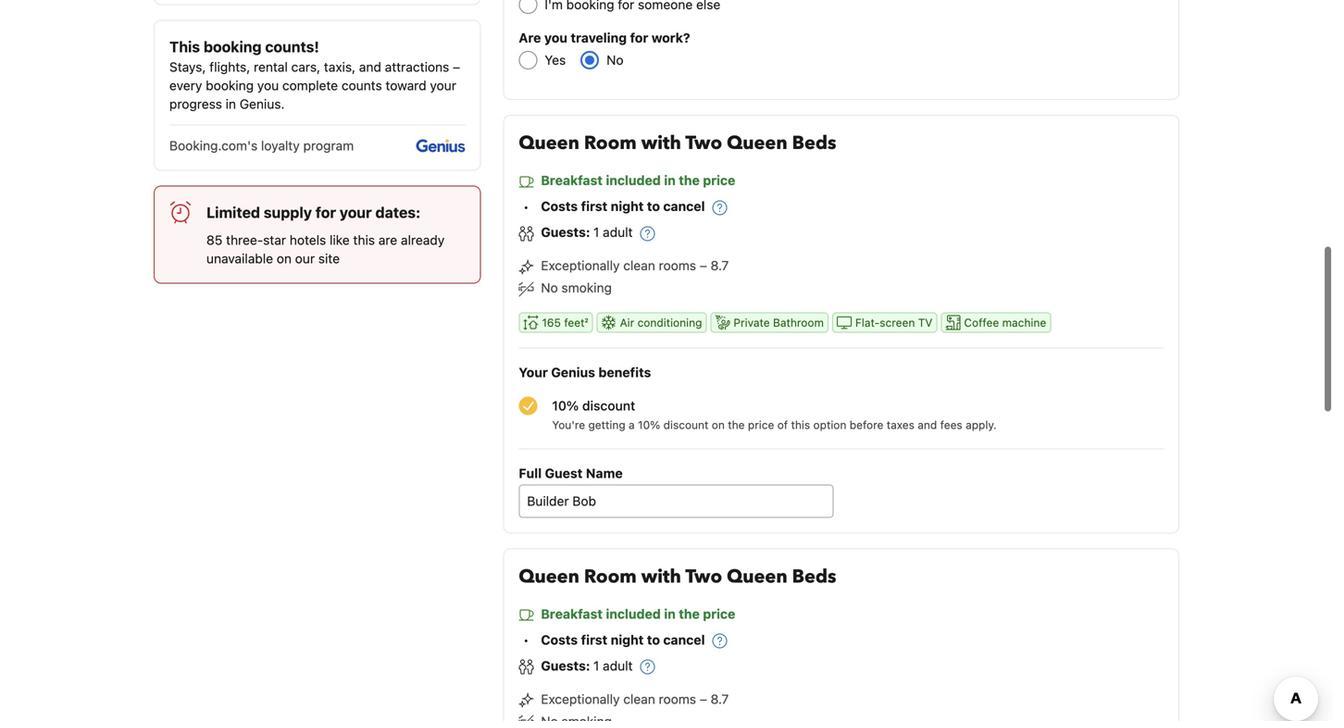 Task type: vqa. For each thing, say whether or not it's contained in the screenshot.
the flights,
yes



Task type: locate. For each thing, give the bounding box(es) containing it.
1 vertical spatial included
[[606, 606, 661, 621]]

1 vertical spatial first
[[581, 632, 607, 647]]

our
[[295, 251, 315, 266]]

1 1 from the top
[[593, 224, 599, 240]]

1 vertical spatial costs first night to cancel
[[541, 632, 705, 647]]

queen room with two queen beds
[[519, 131, 836, 156], [519, 564, 836, 590]]

1 horizontal spatial this
[[791, 418, 810, 431]]

1 vertical spatial guests:
[[541, 658, 590, 673]]

on left the of
[[712, 418, 725, 431]]

1 vertical spatial your
[[340, 204, 372, 221]]

0 vertical spatial no
[[607, 52, 624, 68]]

breakfast
[[541, 173, 603, 188], [541, 606, 603, 621]]

rooms
[[659, 258, 696, 273], [659, 691, 696, 707]]

0 horizontal spatial your
[[340, 204, 372, 221]]

of
[[777, 418, 788, 431]]

1 vertical spatial 1
[[593, 658, 599, 673]]

0 vertical spatial cancel
[[663, 199, 705, 214]]

work?
[[652, 30, 690, 45]]

loyalty
[[261, 138, 300, 153]]

1 vertical spatial this
[[791, 418, 810, 431]]

1 horizontal spatial for
[[630, 30, 648, 45]]

0 horizontal spatial discount
[[582, 398, 635, 413]]

you inside "this booking counts! stays, flights, rental cars, taxis, and attractions – every booking you complete counts toward your progress in genius."
[[257, 78, 279, 93]]

fees
[[940, 418, 962, 431]]

taxis,
[[324, 59, 356, 75]]

are you traveling for work?
[[519, 30, 690, 45]]

1 vertical spatial adult
[[603, 658, 633, 673]]

0 vertical spatial guests:
[[541, 224, 590, 240]]

in
[[226, 96, 236, 112], [664, 173, 676, 188], [664, 606, 676, 621]]

you down rental at left top
[[257, 78, 279, 93]]

beds
[[792, 131, 836, 156], [792, 564, 836, 590]]

•
[[523, 199, 529, 214], [523, 632, 529, 648]]

1 exceptionally from the top
[[541, 258, 620, 273]]

1 vertical spatial booking
[[206, 78, 254, 93]]

on inside 85 three-star hotels like this are already unavailable on our site
[[277, 251, 292, 266]]

hotels
[[290, 232, 326, 248]]

booking
[[204, 38, 262, 56], [206, 78, 254, 93]]

1 horizontal spatial and
[[918, 418, 937, 431]]

1 vertical spatial clean
[[623, 691, 655, 707]]

1
[[593, 224, 599, 240], [593, 658, 599, 673]]

1 vertical spatial exceptionally clean rooms – 8.7
[[541, 691, 729, 707]]

no inside are you traveling for work? 'element'
[[607, 52, 624, 68]]

queen
[[519, 131, 579, 156], [727, 131, 787, 156], [519, 564, 579, 590], [727, 564, 787, 590]]

1 vertical spatial on
[[712, 418, 725, 431]]

1 horizontal spatial your
[[430, 78, 456, 93]]

0 vertical spatial 1
[[593, 224, 599, 240]]

0 vertical spatial in
[[226, 96, 236, 112]]

guest
[[545, 465, 583, 481]]

1 vertical spatial you
[[257, 78, 279, 93]]

booking.com's
[[169, 138, 258, 153]]

2 vertical spatial the
[[679, 606, 700, 621]]

1 8.7 from the top
[[711, 258, 729, 273]]

1 vertical spatial to
[[647, 632, 660, 647]]

private
[[734, 316, 770, 329]]

1 vertical spatial costs
[[541, 632, 578, 647]]

2 queen room with two queen beds from the top
[[519, 564, 836, 590]]

1 vertical spatial beds
[[792, 564, 836, 590]]

1 vertical spatial –
[[700, 258, 707, 273]]

1 vertical spatial guests: 1 adult
[[541, 658, 633, 673]]

to
[[647, 199, 660, 214], [647, 632, 660, 647]]

costs
[[541, 199, 578, 214], [541, 632, 578, 647]]

0 vertical spatial with
[[641, 131, 681, 156]]

your inside limited supply  for your dates: status
[[340, 204, 372, 221]]

1 horizontal spatial you
[[544, 30, 567, 45]]

2 breakfast included in the price from the top
[[541, 606, 735, 621]]

1 vertical spatial 8.7
[[711, 691, 729, 707]]

85
[[206, 232, 222, 248]]

0 vertical spatial queen room with two queen beds
[[519, 131, 836, 156]]

machine
[[1002, 316, 1046, 329]]

this left are
[[353, 232, 375, 248]]

are you traveling for work? element
[[504, 29, 1164, 69]]

0 vertical spatial 10%
[[552, 398, 579, 413]]

0 vertical spatial night
[[611, 199, 644, 214]]

first
[[581, 199, 607, 214], [581, 632, 607, 647]]

complete
[[282, 78, 338, 93]]

with
[[641, 131, 681, 156], [641, 564, 681, 590]]

adult
[[603, 224, 633, 240], [603, 658, 633, 673]]

and left 'fees'
[[918, 418, 937, 431]]

for inside status
[[316, 204, 336, 221]]

price
[[703, 173, 735, 188], [748, 418, 774, 431], [703, 606, 735, 621]]

1 vertical spatial for
[[316, 204, 336, 221]]

0 vertical spatial guests: 1 adult
[[541, 224, 633, 240]]

0 vertical spatial two
[[685, 131, 722, 156]]

your
[[430, 78, 456, 93], [340, 204, 372, 221]]

0 horizontal spatial on
[[277, 251, 292, 266]]

0 vertical spatial on
[[277, 251, 292, 266]]

no up 165
[[541, 280, 558, 295]]

for left work?
[[630, 30, 648, 45]]

blue genius logo image
[[416, 139, 465, 152], [416, 139, 465, 152]]

2 rooms from the top
[[659, 691, 696, 707]]

0 vertical spatial exceptionally
[[541, 258, 620, 273]]

1 vertical spatial 10%
[[638, 418, 660, 431]]

0 vertical spatial •
[[523, 199, 529, 214]]

on down the star
[[277, 251, 292, 266]]

1 vertical spatial price
[[748, 418, 774, 431]]

tv
[[918, 316, 933, 329]]

limited supply  for your dates:
[[206, 204, 421, 221]]

booking down the flights,
[[206, 78, 254, 93]]

and
[[359, 59, 381, 75], [918, 418, 937, 431]]

price inside 10% discount you're getting a 10% discount on the price of this option before taxes and fees apply.
[[748, 418, 774, 431]]

1 vertical spatial the
[[728, 418, 745, 431]]

feet²
[[564, 316, 588, 329]]

1 vertical spatial exceptionally
[[541, 691, 620, 707]]

your down attractions in the top left of the page
[[430, 78, 456, 93]]

exceptionally clean rooms – 8.7
[[541, 258, 729, 273], [541, 691, 729, 707]]

8.7
[[711, 258, 729, 273], [711, 691, 729, 707]]

discount up getting
[[582, 398, 635, 413]]

your up like
[[340, 204, 372, 221]]

0 vertical spatial 8.7
[[711, 258, 729, 273]]

1 horizontal spatial no
[[607, 52, 624, 68]]

10% right a
[[638, 418, 660, 431]]

1 vertical spatial no
[[541, 280, 558, 295]]

1 vertical spatial rooms
[[659, 691, 696, 707]]

conditioning
[[637, 316, 702, 329]]

before
[[850, 418, 883, 431]]

2 to from the top
[[647, 632, 660, 647]]

1 room from the top
[[584, 131, 637, 156]]

0 vertical spatial clean
[[623, 258, 655, 273]]

2 costs from the top
[[541, 632, 578, 647]]

2 night from the top
[[611, 632, 644, 647]]

no down are you traveling for work?
[[607, 52, 624, 68]]

exceptionally
[[541, 258, 620, 273], [541, 691, 620, 707]]

screen
[[880, 316, 915, 329]]

and up counts
[[359, 59, 381, 75]]

are
[[519, 30, 541, 45]]

0 horizontal spatial this
[[353, 232, 375, 248]]

supply
[[264, 204, 312, 221]]

165 feet²
[[542, 316, 588, 329]]

counts
[[341, 78, 382, 93]]

apply.
[[966, 418, 997, 431]]

1 vertical spatial with
[[641, 564, 681, 590]]

0 vertical spatial costs
[[541, 199, 578, 214]]

–
[[453, 59, 460, 75], [700, 258, 707, 273], [700, 691, 707, 707]]

clean
[[623, 258, 655, 273], [623, 691, 655, 707]]

0 vertical spatial exceptionally clean rooms – 8.7
[[541, 258, 729, 273]]

this inside 10% discount you're getting a 10% discount on the price of this option before taxes and fees apply.
[[791, 418, 810, 431]]

1 vertical spatial night
[[611, 632, 644, 647]]

2 8.7 from the top
[[711, 691, 729, 707]]

0 vertical spatial for
[[630, 30, 648, 45]]

0 vertical spatial this
[[353, 232, 375, 248]]

10% up you're in the bottom of the page
[[552, 398, 579, 413]]

dates:
[[375, 204, 421, 221]]

1 vertical spatial breakfast included in the price
[[541, 606, 735, 621]]

0 vertical spatial breakfast
[[541, 173, 603, 188]]

0 horizontal spatial and
[[359, 59, 381, 75]]

2 breakfast from the top
[[541, 606, 603, 621]]

2 room from the top
[[584, 564, 637, 590]]

2 exceptionally from the top
[[541, 691, 620, 707]]

bathroom
[[773, 316, 824, 329]]

cancel
[[663, 199, 705, 214], [663, 632, 705, 647]]

0 vertical spatial –
[[453, 59, 460, 75]]

1 horizontal spatial discount
[[663, 418, 709, 431]]

1 vertical spatial breakfast
[[541, 606, 603, 621]]

0 vertical spatial to
[[647, 199, 660, 214]]

the
[[679, 173, 700, 188], [728, 418, 745, 431], [679, 606, 700, 621]]

air conditioning
[[620, 316, 702, 329]]

0 vertical spatial your
[[430, 78, 456, 93]]

option
[[813, 418, 846, 431]]

like
[[330, 232, 350, 248]]

1 with from the top
[[641, 131, 681, 156]]

guests: 1 adult
[[541, 224, 633, 240], [541, 658, 633, 673]]

0 vertical spatial and
[[359, 59, 381, 75]]

0 vertical spatial first
[[581, 199, 607, 214]]

your inside "this booking counts! stays, flights, rental cars, taxis, and attractions – every booking you complete counts toward your progress in genius."
[[430, 78, 456, 93]]

you
[[544, 30, 567, 45], [257, 78, 279, 93]]

1 vertical spatial room
[[584, 564, 637, 590]]

0 vertical spatial included
[[606, 173, 661, 188]]

name
[[586, 465, 623, 481]]

your genius benefits
[[519, 365, 651, 380]]

1 vertical spatial two
[[685, 564, 722, 590]]

1 vertical spatial cancel
[[663, 632, 705, 647]]

two
[[685, 131, 722, 156], [685, 564, 722, 590]]

0 vertical spatial beds
[[792, 131, 836, 156]]

2 vertical spatial in
[[664, 606, 676, 621]]

1 vertical spatial and
[[918, 418, 937, 431]]

1 vertical spatial queen room with two queen beds
[[519, 564, 836, 590]]

you inside 'element'
[[544, 30, 567, 45]]

0 vertical spatial discount
[[582, 398, 635, 413]]

0 horizontal spatial you
[[257, 78, 279, 93]]

discount
[[582, 398, 635, 413], [663, 418, 709, 431]]

taxes
[[887, 418, 914, 431]]

10%
[[552, 398, 579, 413], [638, 418, 660, 431]]

for
[[630, 30, 648, 45], [316, 204, 336, 221]]

genius.
[[240, 96, 285, 112]]

0 vertical spatial adult
[[603, 224, 633, 240]]

1 • from the top
[[523, 199, 529, 214]]

already
[[401, 232, 445, 248]]

1 vertical spatial discount
[[663, 418, 709, 431]]

included
[[606, 173, 661, 188], [606, 606, 661, 621]]

0 vertical spatial breakfast included in the price
[[541, 173, 735, 188]]

0 vertical spatial you
[[544, 30, 567, 45]]

discount right a
[[663, 418, 709, 431]]

1 costs first night to cancel from the top
[[541, 199, 705, 214]]

0 vertical spatial costs first night to cancel
[[541, 199, 705, 214]]

0 horizontal spatial no
[[541, 280, 558, 295]]

three-
[[226, 232, 263, 248]]

0 vertical spatial rooms
[[659, 258, 696, 273]]

you up yes
[[544, 30, 567, 45]]

0 horizontal spatial for
[[316, 204, 336, 221]]

on
[[277, 251, 292, 266], [712, 418, 725, 431]]

booking up the flights,
[[204, 38, 262, 56]]

2 guests: 1 adult from the top
[[541, 658, 633, 673]]

this right the of
[[791, 418, 810, 431]]

0 vertical spatial room
[[584, 131, 637, 156]]

on inside 10% discount you're getting a 10% discount on the price of this option before taxes and fees apply.
[[712, 418, 725, 431]]

1 horizontal spatial on
[[712, 418, 725, 431]]

for up like
[[316, 204, 336, 221]]

1 vertical spatial •
[[523, 632, 529, 648]]



Task type: describe. For each thing, give the bounding box(es) containing it.
air
[[620, 316, 634, 329]]

unavailable
[[206, 251, 273, 266]]

in inside "this booking counts! stays, flights, rental cars, taxis, and attractions – every booking you complete counts toward your progress in genius."
[[226, 96, 236, 112]]

1 exceptionally clean rooms – 8.7 from the top
[[541, 258, 729, 273]]

flights,
[[209, 59, 250, 75]]

2 two from the top
[[685, 564, 722, 590]]

1 clean from the top
[[623, 258, 655, 273]]

site
[[318, 251, 340, 266]]

every
[[169, 78, 202, 93]]

limited
[[206, 204, 260, 221]]

2 vertical spatial –
[[700, 691, 707, 707]]

getting
[[588, 418, 625, 431]]

flat-screen tv
[[855, 316, 933, 329]]

1 queen room with two queen beds from the top
[[519, 131, 836, 156]]

coffee machine
[[964, 316, 1046, 329]]

2 • from the top
[[523, 632, 529, 648]]

1 first from the top
[[581, 199, 607, 214]]

2 clean from the top
[[623, 691, 655, 707]]

traveling
[[571, 30, 627, 45]]

this inside 85 three-star hotels like this are already unavailable on our site
[[353, 232, 375, 248]]

stays,
[[169, 59, 206, 75]]

no for no
[[607, 52, 624, 68]]

attractions
[[385, 59, 449, 75]]

full
[[519, 465, 542, 481]]

smoking
[[561, 280, 612, 295]]

the inside 10% discount you're getting a 10% discount on the price of this option before taxes and fees apply.
[[728, 418, 745, 431]]

1 horizontal spatial 10%
[[638, 418, 660, 431]]

1 to from the top
[[647, 199, 660, 214]]

2 guests: from the top
[[541, 658, 590, 673]]

1 breakfast from the top
[[541, 173, 603, 188]]

no smoking
[[541, 280, 612, 295]]

cars,
[[291, 59, 320, 75]]

you're
[[552, 418, 585, 431]]

flat-
[[855, 316, 880, 329]]

toward
[[386, 78, 426, 93]]

1 guests: 1 adult from the top
[[541, 224, 633, 240]]

1 guests: from the top
[[541, 224, 590, 240]]

2 beds from the top
[[792, 564, 836, 590]]

progress
[[169, 96, 222, 112]]

1 included from the top
[[606, 173, 661, 188]]

genius
[[551, 365, 595, 380]]

program
[[303, 138, 354, 153]]

2 exceptionally clean rooms – 8.7 from the top
[[541, 691, 729, 707]]

1 beds from the top
[[792, 131, 836, 156]]

0 horizontal spatial 10%
[[552, 398, 579, 413]]

yes
[[545, 52, 566, 68]]

limited supply  for your dates: status
[[154, 186, 481, 284]]

1 night from the top
[[611, 199, 644, 214]]

2 vertical spatial price
[[703, 606, 735, 621]]

full guest name
[[519, 465, 623, 481]]

2 with from the top
[[641, 564, 681, 590]]

counts!
[[265, 38, 319, 56]]

coffee
[[964, 316, 999, 329]]

10% discount you're getting a 10% discount on the price of this option before taxes and fees apply.
[[552, 398, 997, 431]]

1 costs from the top
[[541, 199, 578, 214]]

are
[[378, 232, 397, 248]]

private bathroom
[[734, 316, 824, 329]]

1 rooms from the top
[[659, 258, 696, 273]]

2 1 from the top
[[593, 658, 599, 673]]

– inside "this booking counts! stays, flights, rental cars, taxis, and attractions – every booking you complete counts toward your progress in genius."
[[453, 59, 460, 75]]

a
[[629, 418, 635, 431]]

and inside 10% discount you're getting a 10% discount on the price of this option before taxes and fees apply.
[[918, 418, 937, 431]]

85 three-star hotels like this are already unavailable on our site
[[206, 232, 445, 266]]

rental
[[254, 59, 288, 75]]

your
[[519, 365, 548, 380]]

2 first from the top
[[581, 632, 607, 647]]

1 two from the top
[[685, 131, 722, 156]]

Full Guest Name text field
[[519, 484, 834, 518]]

no for no smoking
[[541, 280, 558, 295]]

2 adult from the top
[[603, 658, 633, 673]]

benefits
[[598, 365, 651, 380]]

star
[[263, 232, 286, 248]]

2 included from the top
[[606, 606, 661, 621]]

1 cancel from the top
[[663, 199, 705, 214]]

0 vertical spatial the
[[679, 173, 700, 188]]

0 vertical spatial booking
[[204, 38, 262, 56]]

2 costs first night to cancel from the top
[[541, 632, 705, 647]]

this
[[169, 38, 200, 56]]

and inside "this booking counts! stays, flights, rental cars, taxis, and attractions – every booking you complete counts toward your progress in genius."
[[359, 59, 381, 75]]

1 vertical spatial in
[[664, 173, 676, 188]]

165
[[542, 316, 561, 329]]

1 adult from the top
[[603, 224, 633, 240]]

this booking counts! stays, flights, rental cars, taxis, and attractions – every booking you complete counts toward your progress in genius.
[[169, 38, 460, 112]]

for inside 'element'
[[630, 30, 648, 45]]

2 cancel from the top
[[663, 632, 705, 647]]

1 breakfast included in the price from the top
[[541, 173, 735, 188]]

0 vertical spatial price
[[703, 173, 735, 188]]

booking.com's loyalty program
[[169, 138, 354, 153]]



